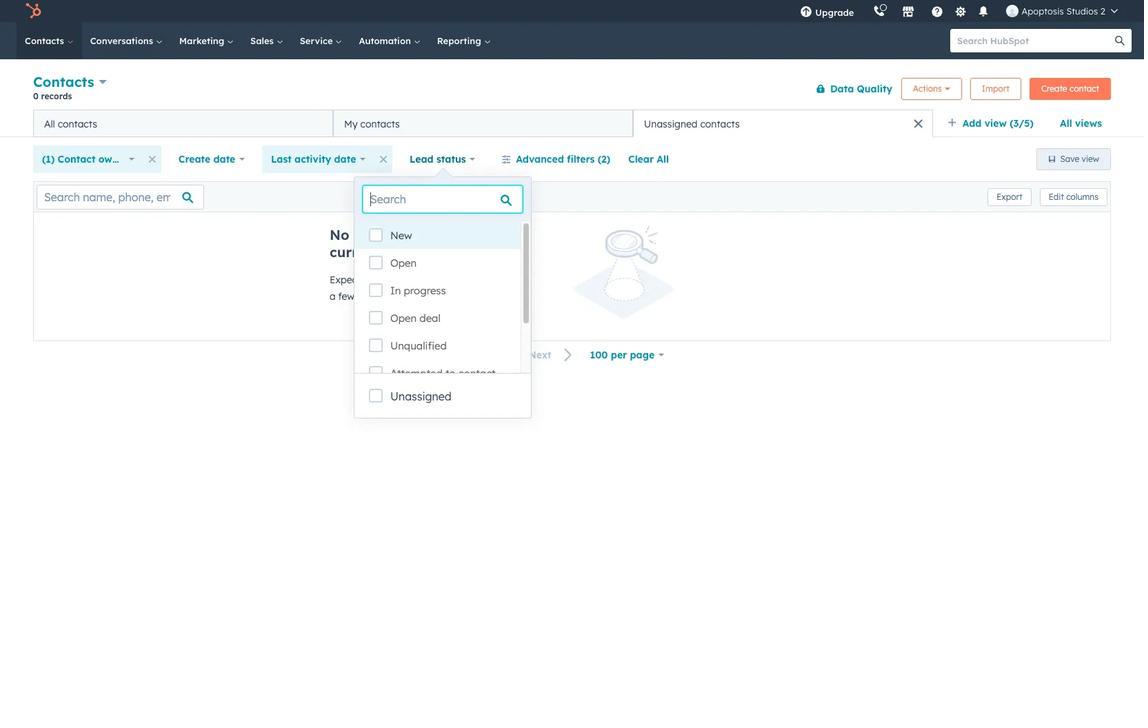 Task type: describe. For each thing, give the bounding box(es) containing it.
2
[[1100, 6, 1105, 17]]

clear all button
[[619, 146, 678, 173]]

save view
[[1060, 154, 1099, 164]]

catches
[[463, 290, 498, 303]]

contact inside list box
[[458, 367, 496, 380]]

contacts banner
[[33, 71, 1111, 110]]

deal
[[420, 312, 441, 325]]

all for all views
[[1060, 117, 1072, 130]]

(1) contact owner
[[42, 153, 128, 165]]

sales
[[250, 35, 276, 46]]

advanced
[[516, 153, 564, 165]]

all inside 'button'
[[657, 153, 669, 165]]

filters
[[567, 153, 595, 165]]

contacts inside popup button
[[33, 73, 94, 90]]

apoptosis studios 2
[[1022, 6, 1105, 17]]

unassigned for unassigned
[[390, 390, 452, 403]]

owner
[[98, 153, 128, 165]]

Search name, phone, email addresses, or company search field
[[37, 184, 204, 209]]

create for create date
[[178, 153, 210, 165]]

studios
[[1066, 6, 1098, 17]]

current
[[330, 243, 380, 261]]

apoptosis studios 2 button
[[998, 0, 1126, 22]]

no contacts match the current filters.
[[330, 226, 489, 261]]

0
[[33, 91, 39, 101]]

view for add
[[985, 117, 1007, 130]]

contacts link
[[17, 22, 82, 59]]

conversations link
[[82, 22, 171, 59]]

a
[[330, 290, 336, 303]]

next
[[528, 349, 551, 361]]

upgrade
[[815, 7, 854, 18]]

last activity date button
[[262, 146, 375, 173]]

my contacts button
[[333, 110, 633, 137]]

notifications image
[[977, 6, 990, 19]]

100 per page
[[590, 349, 655, 361]]

marketing
[[179, 35, 227, 46]]

list box containing new
[[354, 221, 531, 387]]

seconds
[[357, 290, 394, 303]]

new
[[390, 229, 412, 242]]

export button
[[988, 188, 1031, 206]]

my contacts
[[344, 118, 400, 130]]

search image
[[1115, 36, 1125, 46]]

edit columns
[[1049, 191, 1098, 202]]

date inside popup button
[[213, 153, 235, 165]]

0 records
[[33, 91, 72, 101]]

all contacts
[[44, 118, 97, 130]]

import
[[982, 83, 1009, 93]]

edit
[[1049, 191, 1064, 202]]

create date
[[178, 153, 235, 165]]

again
[[494, 274, 520, 286]]

attempted
[[390, 367, 443, 380]]

few
[[338, 290, 355, 303]]

hubspot link
[[17, 3, 52, 19]]

page
[[630, 349, 655, 361]]

calling icon image
[[873, 6, 886, 18]]

match
[[419, 226, 462, 243]]

export
[[997, 191, 1022, 202]]

100
[[590, 349, 608, 361]]

last activity date
[[271, 153, 356, 165]]

new
[[408, 274, 426, 286]]

see
[[390, 274, 405, 286]]

contacts inside "link"
[[25, 35, 67, 46]]

all views link
[[1051, 110, 1111, 137]]

contacts for unassigned contacts
[[700, 118, 740, 130]]

add view (3/5) button
[[938, 110, 1051, 137]]

attempted to contact
[[390, 367, 496, 380]]

last
[[271, 153, 292, 165]]

as
[[397, 290, 408, 303]]

service
[[300, 35, 335, 46]]

contacts for all contacts
[[58, 118, 97, 130]]

open for open deal
[[390, 312, 417, 325]]

create contact
[[1041, 83, 1099, 93]]

save view button
[[1036, 148, 1111, 170]]

records
[[41, 91, 72, 101]]

(3/5)
[[1010, 117, 1034, 130]]

views
[[1075, 117, 1102, 130]]

calling icon button
[[868, 2, 891, 20]]

settings link
[[952, 4, 969, 18]]

automation
[[359, 35, 414, 46]]

data quality button
[[807, 75, 893, 102]]



Task type: vqa. For each thing, say whether or not it's contained in the screenshot.
to within the list box
yes



Task type: locate. For each thing, give the bounding box(es) containing it.
import button
[[970, 78, 1021, 100]]

in
[[522, 274, 531, 286]]

try
[[477, 274, 491, 286]]

create up all views
[[1041, 83, 1067, 93]]

help image
[[931, 6, 944, 19]]

1 horizontal spatial the
[[467, 226, 489, 243]]

activity
[[294, 153, 331, 165]]

1 horizontal spatial create
[[1041, 83, 1067, 93]]

0 vertical spatial contacts
[[25, 35, 67, 46]]

contacts?
[[429, 274, 475, 286]]

0 vertical spatial create
[[1041, 83, 1067, 93]]

tara schultz image
[[1006, 5, 1019, 17]]

1 vertical spatial the
[[410, 290, 425, 303]]

in progress
[[390, 284, 446, 297]]

0 horizontal spatial contacts
[[58, 118, 97, 130]]

0 horizontal spatial unassigned
[[390, 390, 452, 403]]

quality
[[857, 82, 892, 95]]

2 contacts from the left
[[360, 118, 400, 130]]

date inside popup button
[[334, 153, 356, 165]]

1 vertical spatial to
[[445, 367, 455, 380]]

all
[[1060, 117, 1072, 130], [44, 118, 55, 130], [657, 153, 669, 165]]

2 horizontal spatial contacts
[[700, 118, 740, 130]]

all left views
[[1060, 117, 1072, 130]]

0 vertical spatial contact
[[1069, 83, 1099, 93]]

create inside button
[[1041, 83, 1067, 93]]

to right attempted
[[445, 367, 455, 380]]

view
[[985, 117, 1007, 130], [1082, 154, 1099, 164]]

1 contacts from the left
[[58, 118, 97, 130]]

(1) contact owner button
[[33, 146, 143, 173]]

automation link
[[351, 22, 429, 59]]

Search search field
[[363, 185, 522, 213]]

unassigned for unassigned contacts
[[644, 118, 698, 130]]

to for attempted
[[445, 367, 455, 380]]

menu item
[[864, 0, 866, 22]]

open up see
[[390, 257, 417, 270]]

no
[[330, 226, 349, 243]]

contacts up the "records"
[[33, 73, 94, 90]]

to
[[378, 274, 387, 286], [445, 367, 455, 380]]

menu containing apoptosis studios 2
[[791, 0, 1127, 22]]

columns
[[1066, 191, 1098, 202]]

contact
[[1069, 83, 1099, 93], [458, 367, 496, 380]]

0 vertical spatial unassigned
[[644, 118, 698, 130]]

all inside button
[[44, 118, 55, 130]]

notifications button
[[972, 0, 995, 22]]

contacts button
[[33, 72, 107, 92]]

hubspot image
[[25, 3, 41, 19]]

data quality
[[830, 82, 892, 95]]

0 horizontal spatial the
[[410, 290, 425, 303]]

all down 0 records
[[44, 118, 55, 130]]

contact up all views
[[1069, 83, 1099, 93]]

create for create contact
[[1041, 83, 1067, 93]]

view for save
[[1082, 154, 1099, 164]]

actions
[[913, 83, 942, 93]]

1 vertical spatial contacts
[[33, 73, 94, 90]]

expecting to see new contacts? try again in a few seconds as the system catches up.
[[330, 274, 531, 303]]

100 per page button
[[581, 341, 673, 369]]

search button
[[1108, 29, 1132, 52]]

date down all contacts button
[[213, 153, 235, 165]]

sales link
[[242, 22, 291, 59]]

reporting link
[[429, 22, 499, 59]]

create down all contacts button
[[178, 153, 210, 165]]

menu
[[791, 0, 1127, 22]]

0 horizontal spatial all
[[44, 118, 55, 130]]

view right save
[[1082, 154, 1099, 164]]

view inside popup button
[[985, 117, 1007, 130]]

1 open from the top
[[390, 257, 417, 270]]

conversations
[[90, 35, 156, 46]]

1 horizontal spatial contacts
[[360, 118, 400, 130]]

marketplaces image
[[902, 6, 915, 19]]

lead
[[410, 153, 434, 165]]

1 date from the left
[[213, 153, 235, 165]]

contact down pagination navigation
[[458, 367, 496, 380]]

to left see
[[378, 274, 387, 286]]

create date button
[[169, 146, 254, 173]]

to inside list box
[[445, 367, 455, 380]]

open
[[390, 257, 417, 270], [390, 312, 417, 325]]

unassigned
[[644, 118, 698, 130], [390, 390, 452, 403]]

0 horizontal spatial to
[[378, 274, 387, 286]]

1 horizontal spatial date
[[334, 153, 356, 165]]

contacts inside button
[[700, 118, 740, 130]]

0 horizontal spatial date
[[213, 153, 235, 165]]

1 vertical spatial unassigned
[[390, 390, 452, 403]]

the inside expecting to see new contacts? try again in a few seconds as the system catches up.
[[410, 290, 425, 303]]

1 horizontal spatial all
[[657, 153, 669, 165]]

unassigned down attempted
[[390, 390, 452, 403]]

0 horizontal spatial view
[[985, 117, 1007, 130]]

apoptosis
[[1022, 6, 1064, 17]]

1 vertical spatial create
[[178, 153, 210, 165]]

data
[[830, 82, 854, 95]]

filters.
[[384, 243, 427, 261]]

open down as
[[390, 312, 417, 325]]

expecting
[[330, 274, 375, 286]]

to for expecting
[[378, 274, 387, 286]]

contacts
[[25, 35, 67, 46], [33, 73, 94, 90], [354, 226, 415, 243]]

unqualified
[[390, 339, 447, 352]]

view inside button
[[1082, 154, 1099, 164]]

marketplaces button
[[894, 0, 923, 22]]

advanced filters (2) button
[[493, 146, 619, 173]]

0 vertical spatial the
[[467, 226, 489, 243]]

open for open
[[390, 257, 417, 270]]

add view (3/5)
[[963, 117, 1034, 130]]

1 vertical spatial contact
[[458, 367, 496, 380]]

0 vertical spatial to
[[378, 274, 387, 286]]

to inside expecting to see new contacts? try again in a few seconds as the system catches up.
[[378, 274, 387, 286]]

1 horizontal spatial unassigned
[[644, 118, 698, 130]]

help button
[[926, 0, 949, 22]]

unassigned contacts button
[[633, 110, 933, 137]]

1 vertical spatial view
[[1082, 154, 1099, 164]]

progress
[[404, 284, 446, 297]]

clear all
[[628, 153, 669, 165]]

all contacts button
[[33, 110, 333, 137]]

0 vertical spatial view
[[985, 117, 1007, 130]]

2 open from the top
[[390, 312, 417, 325]]

up.
[[501, 290, 514, 303]]

3 contacts from the left
[[700, 118, 740, 130]]

clear
[[628, 153, 654, 165]]

unassigned contacts
[[644, 118, 740, 130]]

list box
[[354, 221, 531, 387]]

service link
[[291, 22, 351, 59]]

contacts for my contacts
[[360, 118, 400, 130]]

create inside popup button
[[178, 153, 210, 165]]

contacts
[[58, 118, 97, 130], [360, 118, 400, 130], [700, 118, 740, 130]]

1 horizontal spatial contact
[[1069, 83, 1099, 93]]

my
[[344, 118, 358, 130]]

2 date from the left
[[334, 153, 356, 165]]

0 horizontal spatial contact
[[458, 367, 496, 380]]

contact inside button
[[1069, 83, 1099, 93]]

the right match on the left top of page
[[467, 226, 489, 243]]

0 horizontal spatial create
[[178, 153, 210, 165]]

the
[[467, 226, 489, 243], [410, 290, 425, 303]]

1 vertical spatial open
[[390, 312, 417, 325]]

all right clear
[[657, 153, 669, 165]]

0 vertical spatial open
[[390, 257, 417, 270]]

next button
[[524, 346, 581, 364]]

the inside no contacts match the current filters.
[[467, 226, 489, 243]]

the right as
[[410, 290, 425, 303]]

contacts inside no contacts match the current filters.
[[354, 226, 415, 243]]

(2)
[[598, 153, 610, 165]]

date
[[213, 153, 235, 165], [334, 153, 356, 165]]

open deal
[[390, 312, 441, 325]]

upgrade image
[[800, 6, 813, 19]]

contacts down hubspot link
[[25, 35, 67, 46]]

1 horizontal spatial view
[[1082, 154, 1099, 164]]

contacts right no on the left top
[[354, 226, 415, 243]]

view right add
[[985, 117, 1007, 130]]

unassigned inside button
[[644, 118, 698, 130]]

create
[[1041, 83, 1067, 93], [178, 153, 210, 165]]

add
[[963, 117, 982, 130]]

system
[[428, 290, 460, 303]]

2 vertical spatial contacts
[[354, 226, 415, 243]]

marketing link
[[171, 22, 242, 59]]

unassigned up clear all 'button'
[[644, 118, 698, 130]]

actions button
[[901, 78, 962, 100]]

settings image
[[954, 6, 967, 18]]

create contact button
[[1029, 78, 1111, 100]]

pagination navigation
[[471, 346, 581, 364]]

(1)
[[42, 153, 55, 165]]

all views
[[1060, 117, 1102, 130]]

lead status button
[[401, 146, 484, 173]]

date right activity
[[334, 153, 356, 165]]

2 horizontal spatial all
[[1060, 117, 1072, 130]]

all for all contacts
[[44, 118, 55, 130]]

1 horizontal spatial to
[[445, 367, 455, 380]]

Search HubSpot search field
[[950, 29, 1119, 52]]



